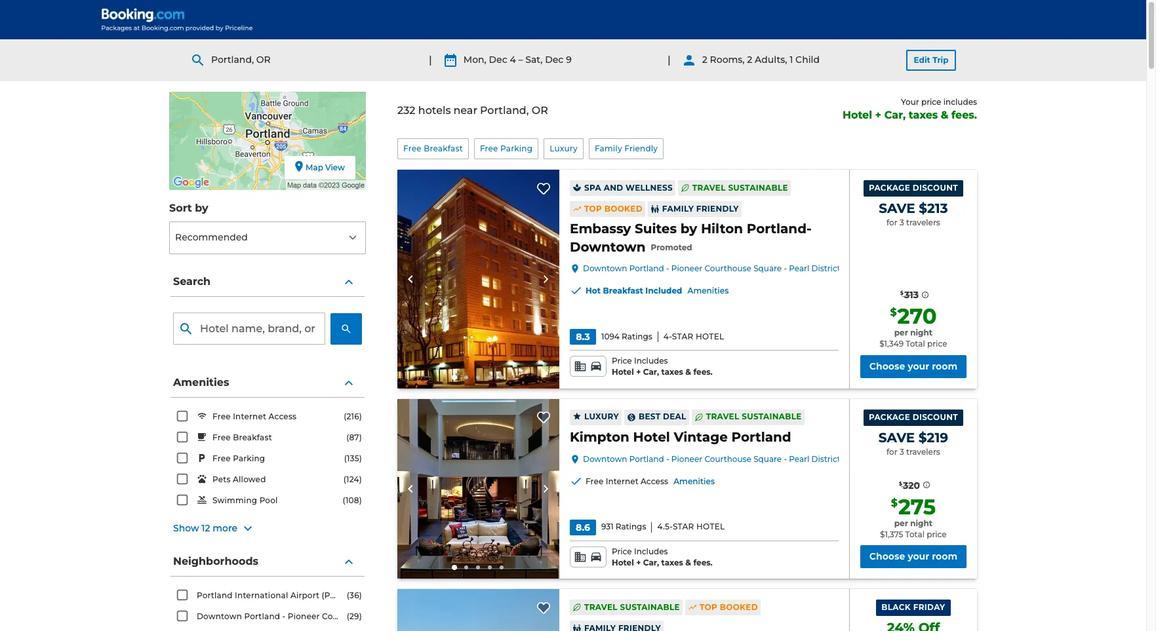 Task type: vqa. For each thing, say whether or not it's contained in the screenshot.
North
no



Task type: describe. For each thing, give the bounding box(es) containing it.
pioneer for 275
[[672, 455, 703, 464]]

included
[[646, 286, 683, 296]]

neighborhoods button
[[171, 548, 365, 577]]

0 vertical spatial parking
[[501, 144, 533, 153]]

1 vertical spatial breakfast
[[603, 286, 644, 296]]

car, for 275
[[643, 558, 659, 568]]

sat,
[[526, 54, 543, 66]]

embassy suites by hilton portland-downtown - promoted element
[[570, 220, 839, 256]]

free internet access
[[213, 412, 297, 422]]

2 vertical spatial sustainable
[[620, 603, 680, 613]]

ratings for 270
[[622, 332, 653, 342]]

portland international airport (pdx) (36)
[[197, 591, 362, 601]]

price for 270
[[928, 339, 948, 349]]

view
[[325, 163, 345, 173]]

portland up free internet access amenities
[[630, 455, 664, 464]]

(108)
[[343, 496, 362, 506]]

1
[[790, 54, 793, 66]]

1 vertical spatial free breakfast
[[213, 433, 272, 443]]

go to image #4 image for 275
[[488, 566, 492, 570]]

room for 270
[[932, 361, 958, 373]]

go to image #5 image for 275
[[500, 566, 504, 570]]

go to image #2 image for 275
[[465, 566, 469, 570]]

child
[[796, 54, 820, 66]]

choose for 275
[[870, 551, 906, 563]]

4.5-
[[658, 523, 673, 532]]

931 ratings
[[602, 523, 647, 532]]

pool
[[260, 496, 278, 506]]

free internet access amenities
[[586, 477, 715, 487]]

per for 275
[[895, 519, 909, 529]]

save $219
[[879, 430, 949, 446]]

pearl for 270
[[789, 264, 810, 274]]

map view
[[306, 163, 345, 173]]

(87)
[[347, 433, 362, 443]]

best
[[639, 412, 661, 422]]

amenities for 275
[[674, 477, 715, 487]]

(29)
[[347, 612, 362, 622]]

1 vertical spatial travel sustainable
[[706, 412, 802, 422]]

swimming pool
[[213, 496, 278, 506]]

room for 275
[[932, 551, 958, 563]]

deal
[[663, 412, 687, 422]]

313
[[905, 289, 919, 301]]

property building image for 275
[[398, 399, 560, 580]]

spa and wellness
[[585, 183, 673, 193]]

1 horizontal spatial or
[[532, 105, 548, 117]]

your for 275
[[908, 551, 930, 563]]

price inside your price includes hotel + car, taxes & fees.
[[922, 97, 942, 107]]

black
[[882, 603, 911, 613]]

package for 270
[[869, 183, 911, 193]]

access for free internet access amenities
[[641, 477, 669, 487]]

for for 275
[[887, 447, 898, 457]]

0 vertical spatial top booked
[[585, 204, 643, 214]]

0 horizontal spatial family friendly
[[595, 144, 658, 153]]

hotels
[[418, 105, 451, 117]]

2 vertical spatial pearl
[[409, 612, 430, 622]]

friday
[[914, 603, 946, 613]]

free down free internet access
[[213, 433, 231, 443]]

international
[[235, 591, 288, 601]]

1 dec from the left
[[489, 54, 508, 66]]

edit
[[914, 55, 931, 65]]

232 hotels near portland, or
[[398, 105, 548, 117]]

$ 320
[[899, 480, 920, 492]]

show 12 more button
[[173, 522, 362, 537]]

1 horizontal spatial booked
[[720, 603, 758, 613]]

portland, or
[[211, 54, 271, 66]]

0 vertical spatial sustainable
[[729, 183, 789, 193]]

trip
[[933, 55, 949, 65]]

for 3 travelers for 275
[[887, 447, 941, 457]]

kimpton
[[570, 430, 630, 445]]

$213
[[919, 201, 948, 217]]

1 horizontal spatial top
[[700, 603, 718, 613]]

2 vertical spatial breakfast
[[233, 433, 272, 443]]

1 vertical spatial family
[[663, 204, 694, 214]]

go to image #2 image for 270
[[465, 376, 469, 380]]

embassy suites by hilton portland- downtown
[[570, 221, 812, 255]]

package for 275
[[869, 413, 911, 422]]

0 horizontal spatial or
[[256, 54, 271, 66]]

8.6
[[576, 522, 590, 534]]

free down 232 hotels near portland, or
[[480, 144, 498, 153]]

taxes for 270
[[662, 367, 684, 377]]

and
[[604, 183, 624, 193]]

2 dec from the left
[[545, 54, 564, 66]]

taxes inside your price includes hotel + car, taxes & fees.
[[909, 109, 938, 121]]

photo carousel region for 275
[[398, 399, 560, 580]]

neighborhoods
[[173, 556, 259, 568]]

2 vertical spatial travel
[[585, 603, 618, 613]]

vintage
[[674, 430, 728, 445]]

& inside your price includes hotel + car, taxes & fees.
[[941, 109, 949, 121]]

swimming
[[213, 496, 257, 506]]

1 horizontal spatial family friendly
[[663, 204, 739, 214]]

star for 270
[[672, 332, 694, 342]]

free down amenities "dropdown button"
[[213, 412, 231, 422]]

go to image #3 image for 270
[[477, 376, 481, 380]]

pearl for 275
[[789, 455, 810, 464]]

show
[[173, 523, 199, 535]]

downtown portland - pioneer courthouse square - pearl district for 275
[[583, 455, 841, 464]]

320
[[903, 480, 920, 492]]

near
[[454, 105, 478, 117]]

1 vertical spatial travel
[[706, 412, 740, 422]]

recommended
[[175, 232, 248, 243]]

+ for 275
[[637, 558, 641, 568]]

portland-
[[747, 221, 812, 237]]

square for 275
[[754, 455, 782, 464]]

$219
[[919, 430, 949, 446]]

hotel inside kimpton hotel vintage portland element
[[633, 430, 670, 445]]

district for 275
[[812, 455, 841, 464]]

downtown down the international
[[197, 612, 242, 622]]

hot
[[586, 286, 601, 296]]

1 horizontal spatial breakfast
[[424, 144, 463, 153]]

kimpton hotel vintage portland element
[[570, 428, 792, 447]]

internet for free internet access
[[233, 412, 266, 422]]

0 horizontal spatial top
[[585, 204, 602, 214]]

choose your room for 270
[[870, 361, 958, 373]]

1 vertical spatial portland,
[[480, 105, 529, 117]]

12
[[202, 523, 210, 535]]

travelers for 270
[[907, 218, 941, 228]]

sort by
[[169, 202, 208, 215]]

best deal
[[639, 412, 687, 422]]

$ 313
[[901, 289, 919, 301]]

choose your room for 275
[[870, 551, 958, 563]]

your price includes hotel + car, taxes & fees.
[[843, 97, 978, 121]]

downtown down kimpton
[[583, 455, 628, 464]]

0 horizontal spatial free parking
[[213, 454, 265, 464]]

2 vertical spatial courthouse
[[322, 612, 370, 622]]

taxes for 275
[[662, 558, 684, 568]]

by inside embassy suites by hilton portland- downtown
[[681, 221, 698, 237]]

0 vertical spatial free parking
[[480, 144, 533, 153]]

save $213
[[879, 201, 948, 217]]

1 vertical spatial top booked
[[700, 603, 758, 613]]

275
[[899, 495, 936, 520]]

1 2 from the left
[[703, 54, 708, 66]]

pets
[[213, 475, 231, 485]]

portland up 'hot breakfast included amenities'
[[630, 264, 664, 274]]

9
[[566, 54, 572, 66]]

+ inside your price includes hotel + car, taxes & fees.
[[876, 109, 882, 121]]

$ for 320
[[899, 481, 903, 487]]

amenities inside "dropdown button"
[[173, 376, 229, 389]]

$ 270 per night $1,349 total price
[[880, 304, 948, 349]]

spa
[[585, 183, 602, 193]]

0 vertical spatial portland,
[[211, 54, 254, 66]]

3 photo carousel region from the top
[[398, 590, 560, 632]]

downtown inside embassy suites by hilton portland- downtown
[[570, 240, 646, 255]]

price includes hotel + car, taxes & fees. for 270
[[612, 356, 713, 377]]

pets allowed
[[213, 475, 266, 485]]

0 horizontal spatial booked
[[605, 204, 643, 214]]

0 vertical spatial travel sustainable
[[693, 183, 789, 193]]

1 horizontal spatial luxury
[[585, 412, 619, 422]]

mon,
[[464, 54, 487, 66]]

choose your room button for 275
[[861, 546, 967, 569]]

mon, dec 4 – sat, dec 9
[[464, 54, 572, 66]]

0 horizontal spatial family
[[595, 144, 623, 153]]

8.3
[[576, 331, 590, 343]]

wellness
[[626, 183, 673, 193]]

package discount for 270
[[869, 183, 959, 193]]

2 vertical spatial pioneer
[[288, 612, 320, 622]]

your for 270
[[908, 361, 930, 373]]

hot breakfast included amenities
[[586, 286, 729, 296]]

show 12 more
[[173, 523, 238, 535]]

232
[[398, 105, 416, 117]]

per for 270
[[895, 328, 909, 338]]

1 vertical spatial parking
[[233, 454, 265, 464]]

0 horizontal spatial friendly
[[625, 144, 658, 153]]

search button
[[171, 268, 365, 297]]

search
[[173, 275, 211, 288]]

map
[[306, 163, 323, 173]]



Task type: locate. For each thing, give the bounding box(es) containing it.
(pdx)
[[322, 591, 345, 601]]

dec left 9
[[545, 54, 564, 66]]

2 go to image #1 image from the top
[[452, 566, 458, 571]]

1 vertical spatial package
[[869, 413, 911, 422]]

&
[[941, 109, 949, 121], [686, 367, 692, 377], [686, 558, 692, 568]]

property building image
[[398, 170, 560, 389], [398, 399, 560, 580]]

0 vertical spatial your
[[908, 361, 930, 373]]

0 horizontal spatial |
[[429, 54, 432, 66]]

2 room from the top
[[932, 551, 958, 563]]

includes down 4.5-
[[634, 547, 668, 557]]

total right "$1,349"
[[906, 339, 926, 349]]

choose your room button for 270
[[861, 355, 967, 378]]

suites
[[635, 221, 677, 237]]

1 go to image #3 image from the top
[[477, 376, 481, 380]]

go to image #4 image
[[488, 376, 492, 380], [488, 566, 492, 570]]

$ inside $ 275 per night $1,375 total price
[[891, 497, 898, 510]]

star
[[672, 332, 694, 342], [673, 523, 695, 532]]

1 horizontal spatial internet
[[606, 477, 639, 487]]

free breakfast down hotels
[[404, 144, 463, 153]]

0 vertical spatial includes
[[634, 356, 668, 366]]

breakfast down hotels
[[424, 144, 463, 153]]

choose your room button
[[861, 355, 967, 378], [861, 546, 967, 569]]

free breakfast down free internet access
[[213, 433, 272, 443]]

downtown
[[570, 240, 646, 255], [583, 264, 628, 274], [583, 455, 628, 464], [197, 612, 242, 622]]

0 vertical spatial access
[[269, 412, 297, 422]]

go to image #5 image
[[500, 376, 504, 380], [500, 566, 504, 570]]

1 horizontal spatial access
[[641, 477, 669, 487]]

parking up allowed
[[233, 454, 265, 464]]

1 vertical spatial price
[[612, 547, 632, 557]]

travel
[[693, 183, 726, 193], [706, 412, 740, 422], [585, 603, 618, 613]]

night
[[911, 328, 933, 338], [911, 519, 933, 529]]

square
[[754, 264, 782, 274], [754, 455, 782, 464], [373, 612, 402, 622]]

car, for 270
[[643, 367, 659, 377]]

go to image #3 image
[[477, 376, 481, 380], [477, 566, 481, 570]]

1 vertical spatial amenities
[[173, 376, 229, 389]]

+ for 270
[[637, 367, 641, 377]]

| for 2 rooms, 2 adults, 1 child
[[668, 54, 671, 66]]

1094 ratings
[[602, 332, 653, 342]]

$1,349
[[880, 339, 904, 349]]

price for 275
[[612, 547, 632, 557]]

1 for from the top
[[887, 218, 898, 228]]

discount for 275
[[913, 413, 959, 422]]

portland right vintage
[[732, 430, 792, 445]]

package discount up save $213
[[869, 183, 959, 193]]

2 choose from the top
[[870, 551, 906, 563]]

hotel inside your price includes hotel + car, taxes & fees.
[[843, 109, 873, 121]]

2 your from the top
[[908, 551, 930, 563]]

4
[[510, 54, 516, 66]]

fees. inside your price includes hotel + car, taxes & fees.
[[952, 109, 978, 121]]

price inside $ 270 per night $1,349 total price
[[928, 339, 948, 349]]

2 includes from the top
[[634, 547, 668, 557]]

(216)
[[344, 412, 362, 422]]

1 3 from the top
[[900, 218, 905, 228]]

family
[[595, 144, 623, 153], [663, 204, 694, 214]]

–
[[519, 54, 523, 66]]

for
[[887, 218, 898, 228], [887, 447, 898, 457]]

includes down 4-
[[634, 356, 668, 366]]

internet for free internet access amenities
[[606, 477, 639, 487]]

0 vertical spatial family friendly
[[595, 144, 658, 153]]

includes
[[944, 97, 978, 107]]

car,
[[885, 109, 906, 121], [643, 367, 659, 377], [643, 558, 659, 568]]

0 vertical spatial go to image #4 image
[[488, 376, 492, 380]]

$ 275 per night $1,375 total price
[[881, 495, 947, 540]]

1 per from the top
[[895, 328, 909, 338]]

choose your room button down "$1,349"
[[861, 355, 967, 378]]

1 vertical spatial includes
[[634, 547, 668, 557]]

breakfast
[[424, 144, 463, 153], [603, 286, 644, 296], [233, 433, 272, 443]]

1 property building image from the top
[[398, 170, 560, 389]]

1 vertical spatial night
[[911, 519, 933, 529]]

1 vertical spatial friendly
[[697, 204, 739, 214]]

0 vertical spatial booked
[[605, 204, 643, 214]]

$ left 313
[[901, 290, 904, 297]]

edit trip
[[914, 55, 949, 65]]

your
[[908, 361, 930, 373], [908, 551, 930, 563]]

photo carousel region
[[398, 170, 560, 389], [398, 399, 560, 580], [398, 590, 560, 632]]

1 horizontal spatial by
[[681, 221, 698, 237]]

free breakfast
[[404, 144, 463, 153], [213, 433, 272, 443]]

by right the suites
[[681, 221, 698, 237]]

edit trip button
[[907, 50, 957, 71]]

0 vertical spatial +
[[876, 109, 882, 121]]

2 choose your room from the top
[[870, 551, 958, 563]]

save left $219 at the bottom
[[879, 430, 915, 446]]

room
[[932, 361, 958, 373], [932, 551, 958, 563]]

for down save $213
[[887, 218, 898, 228]]

free parking down 232 hotels near portland, or
[[480, 144, 533, 153]]

night down the 320
[[911, 519, 933, 529]]

ratings right 1094
[[622, 332, 653, 342]]

2 vertical spatial travel sustainable
[[585, 603, 680, 613]]

fees. for 275
[[694, 558, 713, 568]]

courthouse down embassy suites by hilton portland-downtown - promoted element
[[705, 264, 752, 274]]

4.5-star hotel
[[658, 523, 725, 532]]

total inside $ 275 per night $1,375 total price
[[906, 530, 925, 540]]

discount up $213
[[913, 183, 959, 193]]

for 3 travelers down save $219
[[887, 447, 941, 457]]

2 go to image #2 image from the top
[[465, 566, 469, 570]]

(124)
[[344, 475, 362, 485]]

2 package discount from the top
[[869, 413, 959, 422]]

for 3 travelers for 270
[[887, 218, 941, 228]]

taxes down 4.5-
[[662, 558, 684, 568]]

go to image #2 image
[[465, 376, 469, 380], [465, 566, 469, 570]]

0 vertical spatial go to image #3 image
[[477, 376, 481, 380]]

kimpton hotel vintage portland
[[570, 430, 792, 445]]

fees. down includes
[[952, 109, 978, 121]]

recommended button
[[169, 222, 366, 255]]

free parking
[[480, 144, 533, 153], [213, 454, 265, 464]]

1 for 3 travelers from the top
[[887, 218, 941, 228]]

2 2 from the left
[[747, 54, 753, 66]]

0 vertical spatial discount
[[913, 183, 959, 193]]

$ left 275
[[891, 497, 898, 510]]

amenities up free internet access
[[173, 376, 229, 389]]

0 vertical spatial ratings
[[622, 332, 653, 342]]

$ for 270
[[891, 307, 897, 319]]

district for 270
[[812, 264, 841, 274]]

package
[[869, 183, 911, 193], [869, 413, 911, 422]]

0 vertical spatial courthouse
[[705, 264, 752, 274]]

0 vertical spatial go to image #2 image
[[465, 376, 469, 380]]

car, down your
[[885, 109, 906, 121]]

go to image #1 image
[[452, 375, 458, 380], [452, 566, 458, 571]]

price down 275
[[927, 530, 947, 540]]

travelers down save $219
[[907, 447, 941, 457]]

Hotel name, brand, or keyword text field
[[173, 313, 325, 345]]

0 vertical spatial 3
[[900, 218, 905, 228]]

0 horizontal spatial breakfast
[[233, 433, 272, 443]]

courthouse down vintage
[[705, 455, 752, 464]]

taxes down 4-
[[662, 367, 684, 377]]

includes for 270
[[634, 356, 668, 366]]

1 go to image #2 image from the top
[[465, 376, 469, 380]]

your
[[902, 97, 920, 107]]

dec left 4
[[489, 54, 508, 66]]

1 vertical spatial save
[[879, 430, 915, 446]]

car, inside your price includes hotel + car, taxes & fees.
[[885, 109, 906, 121]]

1 vertical spatial access
[[641, 477, 669, 487]]

0 vertical spatial pioneer
[[672, 264, 703, 274]]

for 3 travelers
[[887, 218, 941, 228], [887, 447, 941, 457]]

choose down "$1,349"
[[870, 361, 906, 373]]

save for 275
[[879, 430, 915, 446]]

2 vertical spatial photo carousel region
[[398, 590, 560, 632]]

choose your room
[[870, 361, 958, 373], [870, 551, 958, 563]]

fees. for 270
[[694, 367, 713, 377]]

& for 275
[[686, 558, 692, 568]]

1094
[[602, 332, 620, 342]]

4-
[[664, 332, 672, 342]]

0 vertical spatial for 3 travelers
[[887, 218, 941, 228]]

1 vertical spatial property building image
[[398, 399, 560, 580]]

1 vertical spatial luxury
[[585, 412, 619, 422]]

1 vertical spatial internet
[[606, 477, 639, 487]]

2 vertical spatial fees.
[[694, 558, 713, 568]]

internet down amenities "dropdown button"
[[233, 412, 266, 422]]

1 package discount from the top
[[869, 183, 959, 193]]

2 vertical spatial downtown portland - pioneer courthouse square - pearl district
[[197, 612, 463, 622]]

0 vertical spatial photo carousel region
[[398, 170, 560, 389]]

0 horizontal spatial luxury
[[550, 144, 578, 153]]

pioneer for 270
[[672, 264, 703, 274]]

black friday
[[882, 603, 946, 613]]

0 vertical spatial by
[[195, 202, 208, 215]]

price includes hotel + car, taxes & fees. down 4-
[[612, 356, 713, 377]]

sustainable
[[729, 183, 789, 193], [742, 412, 802, 422], [620, 603, 680, 613]]

1 travelers from the top
[[907, 218, 941, 228]]

2 rooms, 2 adults, 1 child
[[703, 54, 820, 66]]

3 for 275
[[900, 447, 905, 457]]

downtown up 'hot' at the top of page
[[583, 264, 628, 274]]

courthouse down '(36)' at the left bottom
[[322, 612, 370, 622]]

room down $ 270 per night $1,349 total price
[[932, 361, 958, 373]]

price
[[922, 97, 942, 107], [928, 339, 948, 349], [927, 530, 947, 540]]

choose down the $1,375
[[870, 551, 906, 563]]

amenities down vintage
[[674, 477, 715, 487]]

1 includes from the top
[[634, 356, 668, 366]]

total for 270
[[906, 339, 926, 349]]

2 vertical spatial square
[[373, 612, 402, 622]]

$ for 313
[[901, 290, 904, 297]]

2 for 3 travelers from the top
[[887, 447, 941, 457]]

1 vertical spatial for 3 travelers
[[887, 447, 941, 457]]

night inside $ 275 per night $1,375 total price
[[911, 519, 933, 529]]

0 vertical spatial breakfast
[[424, 144, 463, 153]]

1 vertical spatial +
[[637, 367, 641, 377]]

fees. down 4-star hotel
[[694, 367, 713, 377]]

& for 270
[[686, 367, 692, 377]]

1 photo carousel region from the top
[[398, 170, 560, 389]]

go to image #5 image for 270
[[500, 376, 504, 380]]

price includes hotel + car, taxes & fees. for 275
[[612, 547, 713, 568]]

1 horizontal spatial top booked
[[700, 603, 758, 613]]

1 room from the top
[[932, 361, 958, 373]]

2 3 from the top
[[900, 447, 905, 457]]

| for mon, dec 4 – sat, dec 9
[[429, 54, 432, 66]]

$ left the 320
[[899, 481, 903, 487]]

0 horizontal spatial access
[[269, 412, 297, 422]]

1 vertical spatial by
[[681, 221, 698, 237]]

package discount up save $219
[[869, 413, 959, 422]]

breakfast down free internet access
[[233, 433, 272, 443]]

per inside $ 270 per night $1,349 total price
[[895, 328, 909, 338]]

2 discount from the top
[[913, 413, 959, 422]]

1 go to image #4 image from the top
[[488, 376, 492, 380]]

1 vertical spatial for
[[887, 447, 898, 457]]

0 vertical spatial friendly
[[625, 144, 658, 153]]

1 choose from the top
[[870, 361, 906, 373]]

1 night from the top
[[911, 328, 933, 338]]

0 vertical spatial night
[[911, 328, 933, 338]]

2 per from the top
[[895, 519, 909, 529]]

by
[[195, 202, 208, 215], [681, 221, 698, 237]]

2 vertical spatial price
[[927, 530, 947, 540]]

price down 270
[[928, 339, 948, 349]]

0 vertical spatial square
[[754, 264, 782, 274]]

sort
[[169, 202, 192, 215]]

choose your room button down the $1,375
[[861, 546, 967, 569]]

0 vertical spatial for
[[887, 218, 898, 228]]

free up pets
[[213, 454, 231, 464]]

amenities button
[[171, 369, 365, 398]]

0 vertical spatial choose your room
[[870, 361, 958, 373]]

photo carousel region for 270
[[398, 170, 560, 389]]

choose your room down "$1,349"
[[870, 361, 958, 373]]

$1,375
[[881, 530, 904, 540]]

931
[[602, 523, 614, 532]]

1 vertical spatial go to image #5 image
[[500, 566, 504, 570]]

free parking up 'pets allowed'
[[213, 454, 265, 464]]

parking down 232 hotels near portland, or
[[501, 144, 533, 153]]

includes for 275
[[634, 547, 668, 557]]

family friendly up embassy suites by hilton portland-downtown - promoted element
[[663, 204, 739, 214]]

square for 270
[[754, 264, 782, 274]]

go to image #1 image for 270
[[452, 375, 458, 380]]

1 price from the top
[[612, 356, 632, 366]]

4-star hotel
[[664, 332, 725, 342]]

choose your room down the $1,375
[[870, 551, 958, 563]]

1 vertical spatial choose your room button
[[861, 546, 967, 569]]

car, down 4.5-
[[643, 558, 659, 568]]

go to image #4 image for 270
[[488, 376, 492, 380]]

price inside $ 275 per night $1,375 total price
[[927, 530, 947, 540]]

free
[[404, 144, 422, 153], [480, 144, 498, 153], [213, 412, 231, 422], [213, 433, 231, 443], [213, 454, 231, 464], [586, 477, 604, 487]]

1 your from the top
[[908, 361, 930, 373]]

your down $ 275 per night $1,375 total price
[[908, 551, 930, 563]]

booking.com packages image
[[101, 8, 254, 31]]

discount
[[913, 183, 959, 193], [913, 413, 959, 422]]

2 for from the top
[[887, 447, 898, 457]]

downtown portland - pioneer courthouse square - pearl district down (pdx)
[[197, 612, 463, 622]]

1 vertical spatial sustainable
[[742, 412, 802, 422]]

2 night from the top
[[911, 519, 933, 529]]

pioneer down embassy suites by hilton portland- downtown
[[672, 264, 703, 274]]

per up "$1,349"
[[895, 328, 909, 338]]

go to image #1 image for 275
[[452, 566, 458, 571]]

for down save $219
[[887, 447, 898, 457]]

1 horizontal spatial parking
[[501, 144, 533, 153]]

free down 232
[[404, 144, 422, 153]]

2 vertical spatial district
[[433, 612, 463, 622]]

| left "mon,"
[[429, 54, 432, 66]]

1 horizontal spatial free breakfast
[[404, 144, 463, 153]]

$ inside $ 320
[[899, 481, 903, 487]]

| left rooms, at right top
[[668, 54, 671, 66]]

price includes hotel + car, taxes & fees.
[[612, 356, 713, 377], [612, 547, 713, 568]]

price for 275
[[927, 530, 947, 540]]

(135)
[[344, 454, 362, 464]]

|
[[429, 54, 432, 66], [668, 54, 671, 66]]

2 photo carousel region from the top
[[398, 399, 560, 580]]

booked
[[605, 204, 643, 214], [720, 603, 758, 613]]

2 choose your room button from the top
[[861, 546, 967, 569]]

2 property building image from the top
[[398, 399, 560, 580]]

0 vertical spatial price includes hotel + car, taxes & fees.
[[612, 356, 713, 377]]

3 down save $213
[[900, 218, 905, 228]]

travelers for 275
[[907, 447, 941, 457]]

2 package from the top
[[869, 413, 911, 422]]

price right your
[[922, 97, 942, 107]]

amenities for 270
[[688, 286, 729, 296]]

0 vertical spatial pearl
[[789, 264, 810, 274]]

1 vertical spatial or
[[532, 105, 548, 117]]

courthouse for 270
[[705, 264, 752, 274]]

3 for 270
[[900, 218, 905, 228]]

for 3 travelers down save $213
[[887, 218, 941, 228]]

night inside $ 270 per night $1,349 total price
[[911, 328, 933, 338]]

night for 270
[[911, 328, 933, 338]]

for for 270
[[887, 218, 898, 228]]

downtown portland - pioneer courthouse square - pearl district down vintage
[[583, 455, 841, 464]]

1 vertical spatial fees.
[[694, 367, 713, 377]]

0 vertical spatial family
[[595, 144, 623, 153]]

$ inside $ 313
[[901, 290, 904, 297]]

1 choose your room from the top
[[870, 361, 958, 373]]

-
[[667, 264, 670, 274], [784, 264, 787, 274], [667, 455, 670, 464], [784, 455, 787, 464], [283, 612, 286, 622], [404, 612, 407, 622]]

save left $213
[[879, 201, 916, 217]]

0 vertical spatial travel
[[693, 183, 726, 193]]

save for 270
[[879, 201, 916, 217]]

pioneer down kimpton hotel vintage portland
[[672, 455, 703, 464]]

family up the suites
[[663, 204, 694, 214]]

1 horizontal spatial friendly
[[697, 204, 739, 214]]

ratings for 275
[[616, 523, 647, 532]]

1 vertical spatial discount
[[913, 413, 959, 422]]

star for 275
[[673, 523, 695, 532]]

embassy
[[570, 221, 631, 237]]

discount for 270
[[913, 183, 959, 193]]

top booked
[[585, 204, 643, 214], [700, 603, 758, 613]]

taxes down your
[[909, 109, 938, 121]]

2 left rooms, at right top
[[703, 54, 708, 66]]

$ for 275
[[891, 497, 898, 510]]

access for free internet access
[[269, 412, 297, 422]]

airport
[[291, 591, 320, 601]]

package discount for 275
[[869, 413, 959, 422]]

pioneer
[[672, 264, 703, 274], [672, 455, 703, 464], [288, 612, 320, 622]]

2 vertical spatial &
[[686, 558, 692, 568]]

1 vertical spatial taxes
[[662, 367, 684, 377]]

free down kimpton
[[586, 477, 604, 487]]

2 | from the left
[[668, 54, 671, 66]]

2 go to image #4 image from the top
[[488, 566, 492, 570]]

more
[[213, 523, 238, 535]]

1 vertical spatial free parking
[[213, 454, 265, 464]]

night for 275
[[911, 519, 933, 529]]

downtown portland - pioneer courthouse square - pearl district for 270
[[583, 264, 841, 274]]

2 travelers from the top
[[907, 447, 941, 457]]

hilton
[[701, 221, 743, 237]]

price includes hotel + car, taxes & fees. down 4.5-
[[612, 547, 713, 568]]

2 price from the top
[[612, 547, 632, 557]]

1 price includes hotel + car, taxes & fees. from the top
[[612, 356, 713, 377]]

ratings
[[622, 332, 653, 342], [616, 523, 647, 532]]

downtown down 'embassy'
[[570, 240, 646, 255]]

allowed
[[233, 475, 266, 485]]

0 horizontal spatial dec
[[489, 54, 508, 66]]

0 horizontal spatial portland,
[[211, 54, 254, 66]]

car, down 1094 ratings
[[643, 367, 659, 377]]

2 go to image #3 image from the top
[[477, 566, 481, 570]]

family up and
[[595, 144, 623, 153]]

price down 1094 ratings
[[612, 356, 632, 366]]

per up the $1,375
[[895, 519, 909, 529]]

0 vertical spatial choose your room button
[[861, 355, 967, 378]]

choose for 270
[[870, 361, 906, 373]]

$ inside $ 270 per night $1,349 total price
[[891, 307, 897, 319]]

portland down neighborhoods
[[197, 591, 233, 601]]

1 go to image #5 image from the top
[[500, 376, 504, 380]]

1 vertical spatial family friendly
[[663, 204, 739, 214]]

1 vertical spatial pearl
[[789, 455, 810, 464]]

your down $ 270 per night $1,349 total price
[[908, 361, 930, 373]]

0 horizontal spatial by
[[195, 202, 208, 215]]

1 vertical spatial go to image #2 image
[[465, 566, 469, 570]]

0 vertical spatial luxury
[[550, 144, 578, 153]]

courthouse for 275
[[705, 455, 752, 464]]

amenities right included
[[688, 286, 729, 296]]

0 vertical spatial downtown portland - pioneer courthouse square - pearl district
[[583, 264, 841, 274]]

0 vertical spatial package discount
[[869, 183, 959, 193]]

270
[[898, 304, 937, 329]]

adults,
[[755, 54, 788, 66]]

3 down save $219
[[900, 447, 905, 457]]

0 vertical spatial total
[[906, 339, 926, 349]]

internet up the 931 ratings
[[606, 477, 639, 487]]

portland down the international
[[244, 612, 280, 622]]

(36)
[[347, 591, 362, 601]]

friendly up hilton
[[697, 204, 739, 214]]

1 go to image #1 image from the top
[[452, 375, 458, 380]]

2 vertical spatial taxes
[[662, 558, 684, 568]]

family friendly up spa and wellness
[[595, 144, 658, 153]]

rooms,
[[710, 54, 745, 66]]

0 vertical spatial go to image #5 image
[[500, 376, 504, 380]]

0 vertical spatial top
[[585, 204, 602, 214]]

ratings right 931 at right bottom
[[616, 523, 647, 532]]

per inside $ 275 per night $1,375 total price
[[895, 519, 909, 529]]

property building image for 270
[[398, 170, 560, 389]]

price for 270
[[612, 356, 632, 366]]

2 go to image #5 image from the top
[[500, 566, 504, 570]]

1 | from the left
[[429, 54, 432, 66]]

go to image #3 image for 275
[[477, 566, 481, 570]]

includes
[[634, 356, 668, 366], [634, 547, 668, 557]]

pioneer down airport
[[288, 612, 320, 622]]

0 vertical spatial free breakfast
[[404, 144, 463, 153]]

package up save $213
[[869, 183, 911, 193]]

night down 313
[[911, 328, 933, 338]]

choose
[[870, 361, 906, 373], [870, 551, 906, 563]]

per
[[895, 328, 909, 338], [895, 519, 909, 529]]

friendly up wellness
[[625, 144, 658, 153]]

& down 4.5-star hotel
[[686, 558, 692, 568]]

discount up $219 at the bottom
[[913, 413, 959, 422]]

2 price includes hotel + car, taxes & fees. from the top
[[612, 547, 713, 568]]

downtown portland - pioneer courthouse square - pearl district down embassy suites by hilton portland-downtown - promoted element
[[583, 264, 841, 274]]

1 vertical spatial pioneer
[[672, 455, 703, 464]]

total inside $ 270 per night $1,349 total price
[[906, 339, 926, 349]]

fees. down 4.5-star hotel
[[694, 558, 713, 568]]

1 package from the top
[[869, 183, 911, 193]]

total for 275
[[906, 530, 925, 540]]

dec
[[489, 54, 508, 66], [545, 54, 564, 66]]

travelers down save $213
[[907, 218, 941, 228]]

& down includes
[[941, 109, 949, 121]]

1 vertical spatial &
[[686, 367, 692, 377]]

1 vertical spatial go to image #3 image
[[477, 566, 481, 570]]

1 choose your room button from the top
[[861, 355, 967, 378]]

1 discount from the top
[[913, 183, 959, 193]]



